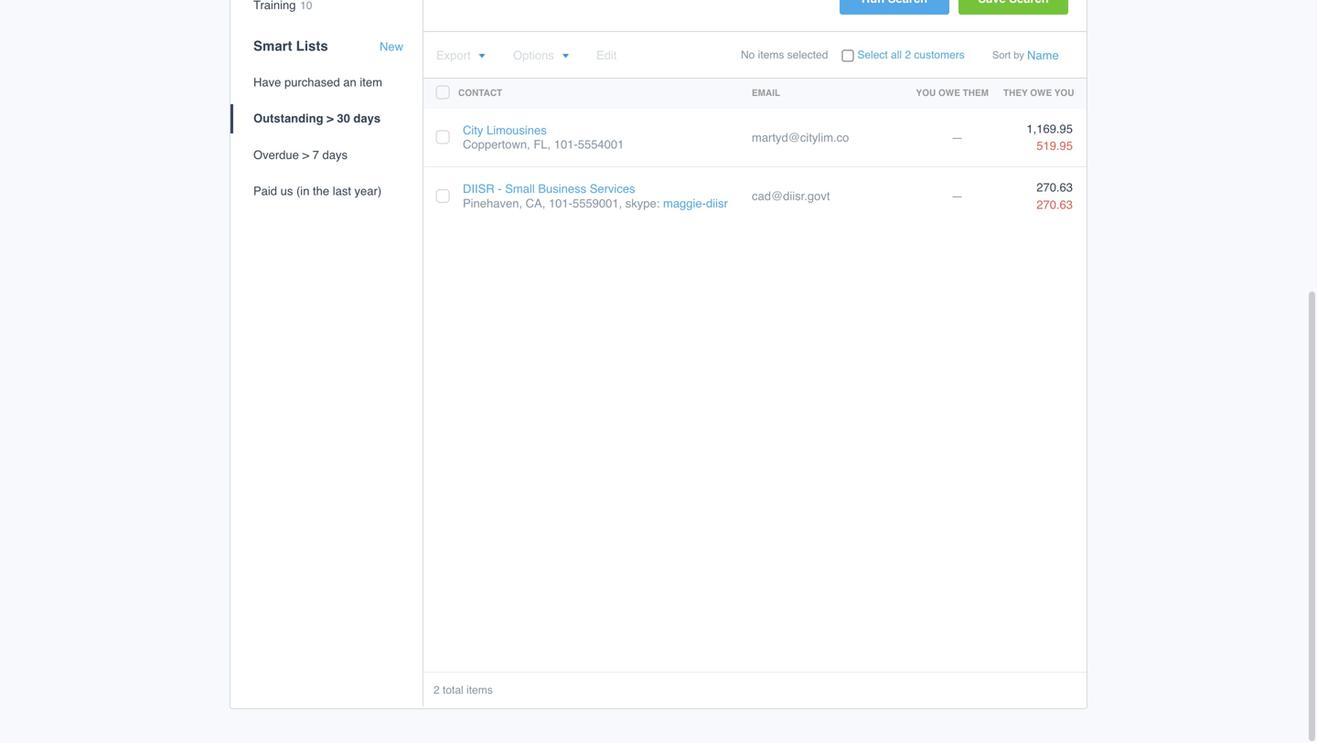 Task type: describe. For each thing, give the bounding box(es) containing it.
purchased
[[284, 76, 340, 89]]

options
[[513, 48, 554, 62]]

edit button
[[597, 48, 617, 62]]

diisr
[[706, 197, 728, 210]]

new link
[[380, 40, 403, 54]]

pinehaven,
[[463, 197, 522, 210]]

select all 2 customers
[[858, 48, 965, 61]]

an
[[343, 76, 357, 89]]

have purchased an item
[[253, 76, 382, 89]]

days for outstanding > 30 days
[[354, 112, 381, 125]]

martyd@citylim.co
[[752, 131, 849, 144]]

overdue
[[253, 148, 299, 162]]

101- inside the city limousines coppertown, fl, 101-5554001
[[554, 138, 578, 152]]

limousines
[[487, 124, 547, 137]]

maggie-diisr link
[[663, 197, 728, 210]]

— for 1,169.95
[[952, 131, 963, 144]]

5559001,
[[573, 197, 622, 210]]

customers
[[914, 48, 965, 61]]

2 total items
[[434, 684, 493, 697]]

7
[[313, 148, 319, 162]]

2 270.63 from the top
[[1037, 198, 1073, 212]]

cad@diisr.govt
[[752, 189, 830, 203]]

1,169.95
[[1027, 122, 1073, 136]]

you owe them
[[916, 88, 989, 98]]

name button
[[1027, 48, 1059, 62]]

30
[[337, 112, 350, 125]]

1 270.63 from the top
[[1037, 181, 1073, 195]]

-
[[498, 182, 502, 196]]

the
[[313, 184, 329, 198]]

business
[[538, 182, 587, 196]]

services
[[590, 182, 635, 196]]

diisr - small business services pinehaven, ca, 101-5559001, skype: maggie-diisr
[[463, 182, 728, 210]]

overdue > 7 days
[[253, 148, 348, 162]]

0 vertical spatial items
[[758, 48, 784, 61]]

ca,
[[526, 197, 546, 210]]

519.95
[[1037, 139, 1073, 153]]

total
[[443, 684, 464, 697]]

all
[[891, 48, 902, 61]]

skype:
[[626, 197, 660, 210]]



Task type: vqa. For each thing, say whether or not it's contained in the screenshot.
Sales overview
no



Task type: locate. For each thing, give the bounding box(es) containing it.
us
[[281, 184, 293, 198]]

el image
[[478, 53, 485, 59]]

sort by name
[[993, 48, 1059, 62]]

owe right 'they'
[[1030, 88, 1052, 98]]

0 vertical spatial 270.63
[[1037, 181, 1073, 195]]

1 horizontal spatial owe
[[1030, 88, 1052, 98]]

— for 270.63
[[952, 189, 963, 203]]

name
[[1027, 48, 1059, 62]]

export button
[[436, 48, 485, 62]]

1,169.95 519.95
[[1027, 122, 1073, 153]]

270.63 270.63
[[1037, 181, 1073, 212]]

have
[[253, 76, 281, 89]]

sort
[[993, 49, 1011, 61]]

1 owe from the left
[[939, 88, 961, 98]]

owe for they
[[1030, 88, 1052, 98]]

smart
[[253, 38, 292, 54]]

days right '30'
[[354, 112, 381, 125]]

contact
[[458, 88, 502, 98]]

270.63
[[1037, 181, 1073, 195], [1037, 198, 1073, 212]]

1 horizontal spatial items
[[758, 48, 784, 61]]

no
[[741, 48, 755, 61]]

1 vertical spatial —
[[952, 189, 963, 203]]

2 left total
[[434, 684, 440, 697]]

by
[[1014, 49, 1025, 61]]

owe left the them at the top right of the page
[[939, 88, 961, 98]]

>
[[327, 112, 334, 125], [302, 148, 309, 162]]

0 vertical spatial 101-
[[554, 138, 578, 152]]

(in
[[296, 184, 310, 198]]

1 — from the top
[[952, 131, 963, 144]]

selected
[[787, 48, 828, 61]]

0 horizontal spatial you
[[916, 88, 936, 98]]

export
[[436, 48, 471, 62]]

2
[[905, 48, 911, 61], [434, 684, 440, 697]]

last
[[333, 184, 351, 198]]

items
[[758, 48, 784, 61], [467, 684, 493, 697]]

outstanding > 30 days
[[253, 112, 381, 125]]

paid
[[253, 184, 277, 198]]

1 horizontal spatial you
[[1055, 88, 1075, 98]]

select
[[858, 48, 888, 61]]

1 horizontal spatial days
[[354, 112, 381, 125]]

you
[[916, 88, 936, 98], [1055, 88, 1075, 98]]

2 you from the left
[[1055, 88, 1075, 98]]

1 vertical spatial days
[[323, 148, 348, 162]]

diisr - small business services link
[[463, 182, 635, 196]]

paid us (in the last year)
[[253, 184, 382, 198]]

1 vertical spatial 101-
[[549, 197, 573, 210]]

None checkbox
[[842, 50, 854, 62]]

0 horizontal spatial 2
[[434, 684, 440, 697]]

owe for you
[[939, 88, 961, 98]]

items right the no
[[758, 48, 784, 61]]

city
[[463, 124, 483, 137]]

email
[[752, 88, 781, 98]]

1 vertical spatial 270.63
[[1037, 198, 1073, 212]]

year)
[[355, 184, 382, 198]]

2 owe from the left
[[1030, 88, 1052, 98]]

items right total
[[467, 684, 493, 697]]

0 vertical spatial >
[[327, 112, 334, 125]]

you up 1,169.95 at the right of page
[[1055, 88, 1075, 98]]

edit
[[597, 48, 617, 62]]

owe
[[939, 88, 961, 98], [1030, 88, 1052, 98]]

101- inside the diisr - small business services pinehaven, ca, 101-5559001, skype: maggie-diisr
[[549, 197, 573, 210]]

0 horizontal spatial >
[[302, 148, 309, 162]]

they
[[1004, 88, 1028, 98]]

1 horizontal spatial 2
[[905, 48, 911, 61]]

you down customers in the right top of the page
[[916, 88, 936, 98]]

options button
[[513, 48, 569, 62]]

101- right fl,
[[554, 138, 578, 152]]

> for outstanding
[[327, 112, 334, 125]]

days
[[354, 112, 381, 125], [323, 148, 348, 162]]

0 horizontal spatial days
[[323, 148, 348, 162]]

city limousines link
[[463, 124, 547, 137]]

days for overdue > 7 days
[[323, 148, 348, 162]]

1 vertical spatial 2
[[434, 684, 440, 697]]

101- down business at top
[[549, 197, 573, 210]]

maggie-
[[663, 197, 706, 210]]

coppertown,
[[463, 138, 530, 152]]

0 horizontal spatial owe
[[939, 88, 961, 98]]

2 — from the top
[[952, 189, 963, 203]]

1 vertical spatial items
[[467, 684, 493, 697]]

they owe you
[[1004, 88, 1075, 98]]

city limousines coppertown, fl, 101-5554001
[[463, 124, 624, 152]]

new
[[380, 40, 403, 54]]

fl,
[[534, 138, 551, 152]]

—
[[952, 131, 963, 144], [952, 189, 963, 203]]

> left '30'
[[327, 112, 334, 125]]

0 vertical spatial days
[[354, 112, 381, 125]]

0 vertical spatial —
[[952, 131, 963, 144]]

2 right all
[[905, 48, 911, 61]]

> for overdue
[[302, 148, 309, 162]]

them
[[963, 88, 989, 98]]

days right 7
[[323, 148, 348, 162]]

0 horizontal spatial items
[[467, 684, 493, 697]]

diisr
[[463, 182, 495, 196]]

1 you from the left
[[916, 88, 936, 98]]

small
[[505, 182, 535, 196]]

el image
[[562, 53, 569, 59]]

1 horizontal spatial >
[[327, 112, 334, 125]]

no items selected
[[741, 48, 828, 61]]

item
[[360, 76, 382, 89]]

1 vertical spatial >
[[302, 148, 309, 162]]

5554001
[[578, 138, 624, 152]]

> left 7
[[302, 148, 309, 162]]

outstanding
[[253, 112, 323, 125]]

101-
[[554, 138, 578, 152], [549, 197, 573, 210]]

lists
[[296, 38, 328, 54]]

smart lists
[[253, 38, 328, 54]]

0 vertical spatial 2
[[905, 48, 911, 61]]



